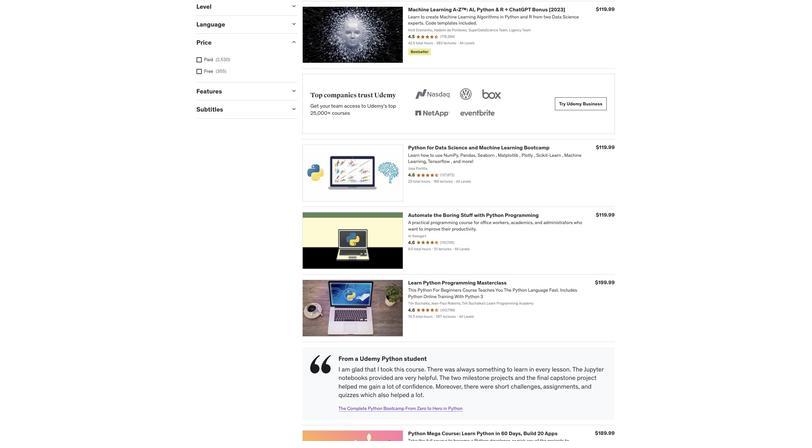 Task type: locate. For each thing, give the bounding box(es) containing it.
boring
[[443, 212, 460, 219]]

from up am
[[339, 355, 354, 363]]

and right science
[[469, 145, 478, 151]]

1 horizontal spatial i
[[377, 366, 379, 374]]

language button
[[196, 21, 285, 28]]

3 small image from the top
[[291, 106, 297, 112]]

1 $119.99 from the top
[[596, 6, 615, 12]]

1 horizontal spatial programming
[[505, 212, 539, 219]]

1 vertical spatial learn
[[462, 431, 476, 437]]

udemy
[[374, 91, 396, 99], [567, 101, 582, 107], [360, 355, 380, 363]]

i right 'that'
[[377, 366, 379, 374]]

2 vertical spatial and
[[581, 383, 592, 391]]

machine learning a-z™: ai, python & r + chatgpt bonus [2023] link
[[408, 6, 565, 12]]

$119.99 for automate the boring stuff with python programming
[[596, 212, 615, 218]]

2 vertical spatial in
[[496, 431, 500, 437]]

eventbrite image
[[459, 107, 496, 121]]

1 vertical spatial small image
[[291, 88, 297, 94]]

get
[[310, 103, 319, 109]]

[2023]
[[549, 6, 565, 12]]

2 small image from the top
[[291, 39, 297, 45]]

+
[[505, 6, 508, 12]]

0 horizontal spatial the
[[339, 406, 346, 412]]

bootcamp
[[524, 145, 550, 151], [384, 406, 404, 412]]

2 small image from the top
[[291, 88, 297, 94]]

0 vertical spatial from
[[339, 355, 354, 363]]

team
[[331, 103, 343, 109]]

2 vertical spatial to
[[427, 406, 431, 412]]

2 vertical spatial small image
[[291, 106, 297, 112]]

1 horizontal spatial the
[[439, 374, 450, 382]]

1 vertical spatial udemy
[[567, 101, 582, 107]]

try udemy business link
[[555, 98, 607, 111]]

in left 60
[[496, 431, 500, 437]]

0 vertical spatial helped
[[339, 383, 357, 391]]

3 $119.99 from the top
[[596, 212, 615, 218]]

language
[[196, 21, 225, 28]]

short
[[495, 383, 509, 391]]

companies
[[324, 91, 357, 99]]

2 i from the left
[[377, 366, 379, 374]]

a left "lot."
[[411, 392, 414, 399]]

2 xsmall image from the top
[[196, 69, 202, 74]]

1 horizontal spatial from
[[406, 406, 416, 412]]

0 vertical spatial small image
[[291, 21, 297, 27]]

lot
[[387, 383, 394, 391]]

price
[[196, 39, 212, 46]]

1 vertical spatial learning
[[501, 145, 523, 151]]

2 horizontal spatial in
[[529, 366, 534, 374]]

helpful.
[[418, 374, 438, 382]]

0 horizontal spatial from
[[339, 355, 354, 363]]

small image for price
[[291, 39, 297, 45]]

the complete python bootcamp from zero to hero in python link
[[339, 406, 463, 412]]

and down 'learn'
[[515, 374, 525, 382]]

your
[[320, 103, 330, 109]]

small image
[[291, 21, 297, 27], [291, 88, 297, 94]]

notebooks
[[339, 374, 368, 382]]

a up 'glad'
[[355, 355, 358, 363]]

1 vertical spatial xsmall image
[[196, 69, 202, 74]]

data
[[435, 145, 447, 151]]

2 vertical spatial udemy
[[360, 355, 380, 363]]

from inside from a udemy python student i am glad that i took this course. there was always something to learn in every lesson. the jupyter notebooks provided are very helpful. the two milestone projects and the final capstone project helped me gain a lot of confidence. moreover, there were short challenges, assignments, and quizzes which also helped a lot.
[[339, 355, 354, 363]]

1 vertical spatial helped
[[391, 392, 410, 399]]

python for data science and machine learning bootcamp
[[408, 145, 550, 151]]

1 vertical spatial small image
[[291, 39, 297, 45]]

top
[[388, 103, 396, 109]]

automate the boring stuff with python programming link
[[408, 212, 539, 219]]

level
[[196, 2, 212, 10]]

0 horizontal spatial in
[[444, 406, 447, 412]]

2 horizontal spatial to
[[507, 366, 513, 374]]

a-
[[453, 6, 458, 12]]

ai,
[[469, 6, 476, 12]]

1 vertical spatial in
[[444, 406, 447, 412]]

udemy inside top companies trust udemy get your team access to udemy's top 25,000+ courses
[[374, 91, 396, 99]]

helped down of
[[391, 392, 410, 399]]

2 $119.99 from the top
[[596, 144, 615, 151]]

0 horizontal spatial a
[[355, 355, 358, 363]]

with
[[474, 212, 485, 219]]

0 vertical spatial the
[[572, 366, 583, 374]]

0 vertical spatial programming
[[505, 212, 539, 219]]

the left boring
[[434, 212, 442, 219]]

small image for language
[[291, 21, 297, 27]]

0 vertical spatial learn
[[408, 280, 422, 286]]

1 vertical spatial and
[[515, 374, 525, 382]]

1 vertical spatial machine
[[479, 145, 500, 151]]

in right hero
[[444, 406, 447, 412]]

in
[[529, 366, 534, 374], [444, 406, 447, 412], [496, 431, 500, 437]]

1 horizontal spatial machine
[[479, 145, 500, 151]]

zero
[[417, 406, 426, 412]]

confidence.
[[402, 383, 434, 391]]

2 horizontal spatial a
[[411, 392, 414, 399]]

1 horizontal spatial the
[[527, 374, 536, 382]]

in right 'learn'
[[529, 366, 534, 374]]

(355)
[[216, 68, 226, 74]]

1 horizontal spatial learning
[[501, 145, 523, 151]]

to down trust
[[361, 103, 366, 109]]

1 horizontal spatial bootcamp
[[524, 145, 550, 151]]

netapp image
[[414, 107, 451, 121]]

xsmall image left paid
[[196, 57, 202, 62]]

paid
[[204, 57, 213, 62]]

udemy right try
[[567, 101, 582, 107]]

1 vertical spatial a
[[382, 383, 385, 391]]

there
[[464, 383, 479, 391]]

python mega course: learn python in 60 days, build 20 apps
[[408, 431, 558, 437]]

from left zero
[[406, 406, 416, 412]]

1 vertical spatial from
[[406, 406, 416, 412]]

challenges,
[[511, 383, 542, 391]]

box image
[[481, 87, 503, 101]]

projects
[[491, 374, 514, 382]]

0 vertical spatial the
[[434, 212, 442, 219]]

1 vertical spatial to
[[507, 366, 513, 374]]

i
[[339, 366, 340, 374], [377, 366, 379, 374]]

1 vertical spatial $119.99
[[596, 144, 615, 151]]

to left 'learn'
[[507, 366, 513, 374]]

top companies trust udemy get your team access to udemy's top 25,000+ courses
[[310, 91, 396, 116]]

automate the boring stuff with python programming
[[408, 212, 539, 219]]

1 vertical spatial programming
[[442, 280, 476, 286]]

0 vertical spatial a
[[355, 355, 358, 363]]

1 horizontal spatial and
[[515, 374, 525, 382]]

0 vertical spatial xsmall image
[[196, 57, 202, 62]]

to
[[361, 103, 366, 109], [507, 366, 513, 374], [427, 406, 431, 412]]

quizzes
[[339, 392, 359, 399]]

1 xsmall image from the top
[[196, 57, 202, 62]]

0 vertical spatial to
[[361, 103, 366, 109]]

course.
[[406, 366, 426, 374]]

and down project
[[581, 383, 592, 391]]

and
[[469, 145, 478, 151], [515, 374, 525, 382], [581, 383, 592, 391]]

0 horizontal spatial to
[[361, 103, 366, 109]]

helped up quizzes
[[339, 383, 357, 391]]

0 vertical spatial udemy
[[374, 91, 396, 99]]

the inside from a udemy python student i am glad that i took this course. there was always something to learn in every lesson. the jupyter notebooks provided are very helpful. the two milestone projects and the final capstone project helped me gain a lot of confidence. moreover, there were short challenges, assignments, and quizzes which also helped a lot.
[[527, 374, 536, 382]]

machine
[[408, 6, 429, 12], [479, 145, 500, 151]]

1 small image from the top
[[291, 21, 297, 27]]

the up project
[[572, 366, 583, 374]]

small image
[[291, 3, 297, 9], [291, 39, 297, 45], [291, 106, 297, 112]]

1 small image from the top
[[291, 3, 297, 9]]

2 vertical spatial $119.99
[[596, 212, 615, 218]]

0 horizontal spatial and
[[469, 145, 478, 151]]

to right zero
[[427, 406, 431, 412]]

1 horizontal spatial helped
[[391, 392, 410, 399]]

2 vertical spatial a
[[411, 392, 414, 399]]

from
[[339, 355, 354, 363], [406, 406, 416, 412]]

$199.99
[[595, 279, 615, 286]]

xsmall image left free on the top left of the page
[[196, 69, 202, 74]]

0 vertical spatial small image
[[291, 3, 297, 9]]

1 horizontal spatial a
[[382, 383, 385, 391]]

60
[[501, 431, 508, 437]]

learn
[[408, 280, 422, 286], [462, 431, 476, 437]]

python
[[477, 6, 494, 12], [408, 145, 426, 151], [486, 212, 504, 219], [423, 280, 441, 286], [382, 355, 403, 363], [368, 406, 382, 412], [448, 406, 463, 412], [408, 431, 426, 437], [477, 431, 494, 437]]

the
[[434, 212, 442, 219], [527, 374, 536, 382]]

udemy up 'that'
[[360, 355, 380, 363]]

learning
[[430, 6, 452, 12], [501, 145, 523, 151]]

0 vertical spatial machine
[[408, 6, 429, 12]]

0 horizontal spatial programming
[[442, 280, 476, 286]]

25,000+
[[310, 110, 331, 116]]

features
[[196, 87, 222, 95]]

access
[[344, 103, 360, 109]]

udemy up top
[[374, 91, 396, 99]]

programming
[[505, 212, 539, 219], [442, 280, 476, 286]]

a left lot
[[382, 383, 385, 391]]

python mega course: learn python in 60 days, build 20 apps link
[[408, 431, 558, 437]]

0 vertical spatial in
[[529, 366, 534, 374]]

1 vertical spatial the
[[527, 374, 536, 382]]

i left am
[[339, 366, 340, 374]]

0 horizontal spatial machine
[[408, 6, 429, 12]]

the up moreover,
[[439, 374, 450, 382]]

business
[[583, 101, 602, 107]]

udemy inside from a udemy python student i am glad that i took this course. there was always something to learn in every lesson. the jupyter notebooks provided are very helpful. the two milestone projects and the final capstone project helped me gain a lot of confidence. moreover, there were short challenges, assignments, and quizzes which also helped a lot.
[[360, 355, 380, 363]]

0 vertical spatial $119.99
[[596, 6, 615, 12]]

0 vertical spatial learning
[[430, 6, 452, 12]]

the up challenges,
[[527, 374, 536, 382]]

xsmall image
[[196, 57, 202, 62], [196, 69, 202, 74]]

the
[[572, 366, 583, 374], [439, 374, 450, 382], [339, 406, 346, 412]]

student
[[404, 355, 427, 363]]

1 vertical spatial the
[[439, 374, 450, 382]]

1 vertical spatial bootcamp
[[384, 406, 404, 412]]

0 horizontal spatial i
[[339, 366, 340, 374]]

apps
[[545, 431, 558, 437]]

the left complete
[[339, 406, 346, 412]]



Task type: vqa. For each thing, say whether or not it's contained in the screenshot.
DAYS,
yes



Task type: describe. For each thing, give the bounding box(es) containing it.
subtitles
[[196, 106, 223, 113]]

xsmall image for paid
[[196, 57, 202, 62]]

r
[[500, 6, 504, 12]]

learn
[[514, 366, 528, 374]]

0 horizontal spatial helped
[[339, 383, 357, 391]]

in inside from a udemy python student i am glad that i took this course. there was always something to learn in every lesson. the jupyter notebooks provided are very helpful. the two milestone projects and the final capstone project helped me gain a lot of confidence. moreover, there were short challenges, assignments, and quizzes which also helped a lot.
[[529, 366, 534, 374]]

final
[[537, 374, 549, 382]]

(2,530)
[[216, 57, 230, 62]]

courses
[[332, 110, 350, 116]]

1 horizontal spatial to
[[427, 406, 431, 412]]

days,
[[509, 431, 522, 437]]

gain
[[369, 383, 381, 391]]

are
[[395, 374, 403, 382]]

2 horizontal spatial the
[[572, 366, 583, 374]]

provided
[[369, 374, 393, 382]]

1 horizontal spatial learn
[[462, 431, 476, 437]]

free
[[204, 68, 213, 74]]

subtitles button
[[196, 106, 285, 113]]

course:
[[442, 431, 461, 437]]

milestone
[[463, 374, 490, 382]]

jupyter
[[584, 366, 604, 374]]

1 horizontal spatial in
[[496, 431, 500, 437]]

0 vertical spatial and
[[469, 145, 478, 151]]

1 i from the left
[[339, 366, 340, 374]]

trust
[[358, 91, 373, 99]]

build
[[523, 431, 536, 437]]

me
[[359, 383, 367, 391]]

$189.99
[[595, 430, 615, 437]]

0 horizontal spatial learn
[[408, 280, 422, 286]]

am
[[342, 366, 350, 374]]

always
[[457, 366, 475, 374]]

glad
[[352, 366, 364, 374]]

0 horizontal spatial bootcamp
[[384, 406, 404, 412]]

automate
[[408, 212, 432, 219]]

udemy's
[[367, 103, 387, 109]]

&
[[496, 6, 499, 12]]

stuff
[[461, 212, 473, 219]]

that
[[365, 366, 376, 374]]

from a udemy python student i am glad that i took this course. there was always something to learn in every lesson. the jupyter notebooks provided are very helpful. the two milestone projects and the final capstone project helped me gain a lot of confidence. moreover, there were short challenges, assignments, and quizzes which also helped a lot.
[[339, 355, 604, 399]]

python inside from a udemy python student i am glad that i took this course. there was always something to learn in every lesson. the jupyter notebooks provided are very helpful. the two milestone projects and the final capstone project helped me gain a lot of confidence. moreover, there were short challenges, assignments, and quizzes which also helped a lot.
[[382, 355, 403, 363]]

there
[[427, 366, 443, 374]]

python for data science and machine learning bootcamp link
[[408, 145, 550, 151]]

2 horizontal spatial and
[[581, 383, 592, 391]]

small image for features
[[291, 88, 297, 94]]

assignments,
[[543, 383, 580, 391]]

features button
[[196, 87, 285, 95]]

try
[[559, 101, 566, 107]]

project
[[577, 374, 597, 382]]

xsmall image for free
[[196, 69, 202, 74]]

volkswagen image
[[459, 87, 473, 101]]

mega
[[427, 431, 441, 437]]

masterclass
[[477, 280, 507, 286]]

moreover,
[[436, 383, 463, 391]]

small image for subtitles
[[291, 106, 297, 112]]

this
[[394, 366, 404, 374]]

also
[[378, 392, 389, 399]]

0 horizontal spatial learning
[[430, 6, 452, 12]]

price button
[[196, 39, 285, 46]]

was
[[444, 366, 455, 374]]

hero
[[433, 406, 442, 412]]

z™:
[[458, 6, 468, 12]]

small image for level
[[291, 3, 297, 9]]

udemy inside try udemy business link
[[567, 101, 582, 107]]

paid (2,530)
[[204, 57, 230, 62]]

which
[[360, 392, 377, 399]]

every
[[536, 366, 550, 374]]

$119.99 for machine learning a-z™: ai, python & r + chatgpt bonus [2023]
[[596, 6, 615, 12]]

lesson.
[[552, 366, 571, 374]]

0 vertical spatial bootcamp
[[524, 145, 550, 151]]

chatgpt
[[509, 6, 531, 12]]

to inside from a udemy python student i am glad that i took this course. there was always something to learn in every lesson. the jupyter notebooks provided are very helpful. the two milestone projects and the final capstone project helped me gain a lot of confidence. moreover, there were short challenges, assignments, and quizzes which also helped a lot.
[[507, 366, 513, 374]]

the complete python bootcamp from zero to hero in python
[[339, 406, 463, 412]]

of
[[395, 383, 401, 391]]

very
[[405, 374, 416, 382]]

0 horizontal spatial the
[[434, 212, 442, 219]]

complete
[[347, 406, 367, 412]]

lot.
[[416, 392, 424, 399]]

capstone
[[550, 374, 576, 382]]

two
[[451, 374, 461, 382]]

2 vertical spatial the
[[339, 406, 346, 412]]

to inside top companies trust udemy get your team access to udemy's top 25,000+ courses
[[361, 103, 366, 109]]

nasdaq image
[[414, 87, 451, 101]]

try udemy business
[[559, 101, 602, 107]]

were
[[480, 383, 494, 391]]

something
[[476, 366, 506, 374]]

bonus
[[532, 6, 548, 12]]

top
[[310, 91, 323, 99]]

for
[[427, 145, 434, 151]]

$119.99 for python for data science and machine learning bootcamp
[[596, 144, 615, 151]]

took
[[380, 366, 393, 374]]

level button
[[196, 2, 285, 10]]

learn python programming masterclass link
[[408, 280, 507, 286]]



